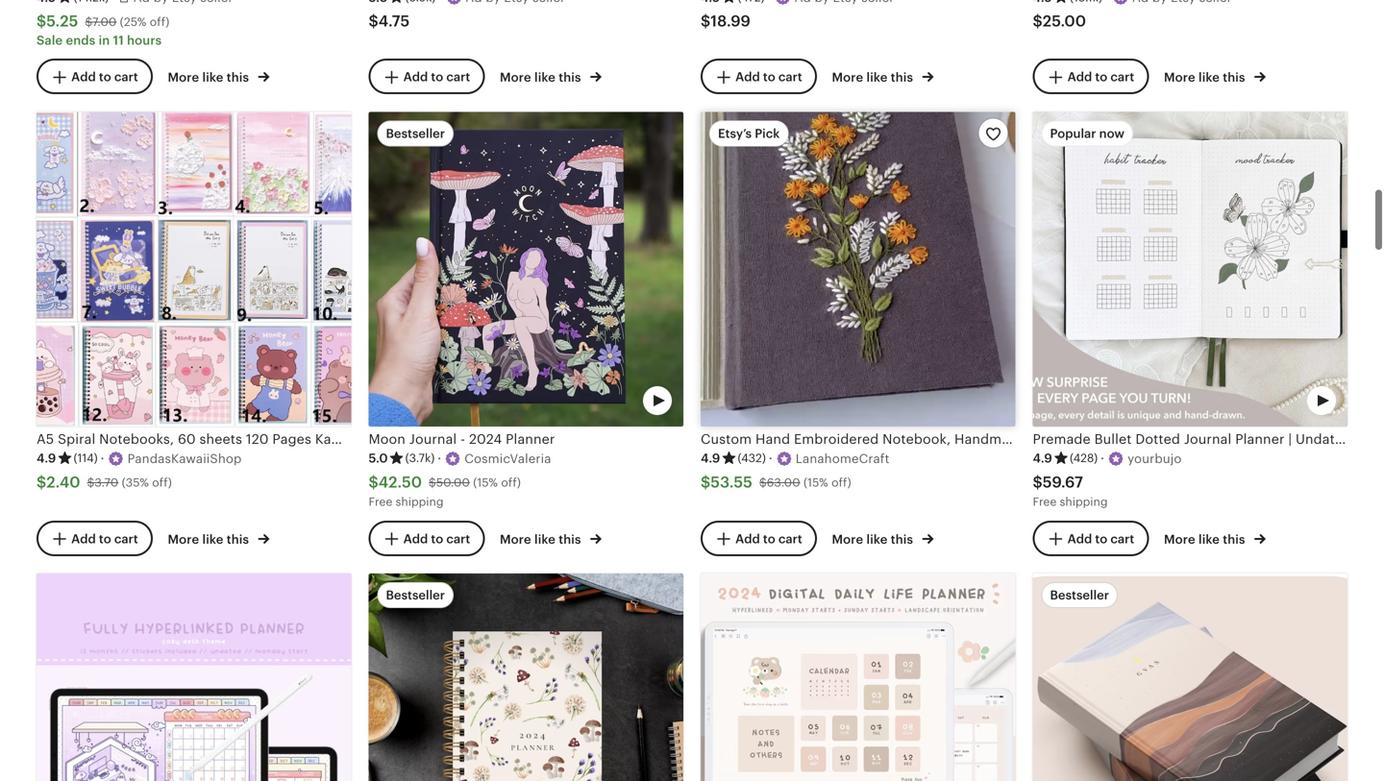 Task type: vqa. For each thing, say whether or not it's contained in the screenshot.
More corresponding to Add to cart button over Popular now
yes



Task type: describe. For each thing, give the bounding box(es) containing it.
add to cart for add to cart button under $ 2.40 $ 3.70 (35% off)
[[71, 532, 138, 546]]

off) for 2.40
[[152, 476, 172, 489]]

premade bullet dotted journal planner | undated planner journal a5 | personalized | weekly spreads & monthly themes | 190 hand-drawn pages image
[[1033, 112, 1348, 427]]

etsy's pick
[[718, 126, 780, 141]]

more like this for add to cart button under $ 53.55 $ 63.00 (15% off)
[[832, 533, 916, 547]]

42.50
[[378, 474, 422, 491]]

$ 4.75
[[369, 13, 410, 30]]

$ 18.99
[[701, 13, 751, 30]]

popular now
[[1050, 126, 1125, 141]]

this for add to cart button under $ 2.40 $ 3.70 (35% off)'s more like this link
[[227, 533, 249, 547]]

(35%
[[122, 476, 149, 489]]

2024 weekly planner - forager image
[[369, 574, 683, 782]]

5.25
[[46, 13, 78, 30]]

cart for add to cart button above popular now
[[1111, 70, 1135, 84]]

like for add to cart button below $ 42.50 $ 50.00 (15% off) free shipping
[[534, 533, 556, 547]]

journal
[[409, 431, 457, 447]]

hours
[[127, 33, 162, 48]]

this for more like this link associated with add to cart button underneath in
[[227, 70, 249, 85]]

63.00
[[767, 476, 800, 489]]

custom daily planner 2023 - 2024 image
[[1033, 574, 1348, 782]]

add for add to cart button above popular now
[[1068, 70, 1092, 84]]

pick
[[755, 126, 780, 141]]

cart for add to cart button over pick
[[778, 70, 802, 84]]

add to cart for add to cart button below $ 42.50 $ 50.00 (15% off) free shipping
[[403, 532, 470, 546]]

4.75
[[378, 13, 410, 30]]

like for add to cart button under $ 53.55 $ 63.00 (15% off)
[[867, 533, 888, 547]]

more like this link for add to cart button below $ 42.50 $ 50.00 (15% off) free shipping
[[500, 529, 602, 549]]

· for 53.55
[[769, 452, 773, 466]]

add for add to cart button under $ 59.67 free shipping
[[1068, 532, 1092, 546]]

3 4.9 from the left
[[1033, 452, 1053, 466]]

more like this link for add to cart button under $ 2.40 $ 3.70 (35% off)
[[168, 529, 270, 549]]

product video element for (432)
[[701, 112, 1016, 427]]

in
[[99, 33, 110, 48]]

4.9 for 2.40
[[37, 452, 56, 466]]

shipping inside $ 42.50 $ 50.00 (15% off) free shipping
[[396, 496, 444, 509]]

add for add to cart button under $ 53.55 $ 63.00 (15% off)
[[736, 532, 760, 546]]

etsy's
[[718, 126, 752, 141]]

add to cart for add to cart button underneath 4.75
[[403, 70, 470, 84]]

shipping inside $ 59.67 free shipping
[[1060, 496, 1108, 509]]

off) for 42.50
[[501, 476, 521, 489]]

$ 53.55 $ 63.00 (15% off)
[[701, 474, 851, 491]]

off) for 5.25
[[150, 15, 170, 28]]

like for add to cart button under $ 2.40 $ 3.70 (35% off)
[[202, 533, 223, 547]]

sale
[[37, 33, 63, 48]]

free inside $ 59.67 free shipping
[[1033, 496, 1057, 509]]

more for add to cart button under $ 53.55 $ 63.00 (15% off)'s more like this link
[[832, 533, 863, 547]]

a5 spiral notebooks, 60 sheets 120 pages kawaii writing, diary notes, study school work for kids teens. you choose your favorite design. image
[[37, 112, 351, 427]]

to for add to cart button underneath in
[[99, 70, 111, 84]]

add to cart button down 4.75
[[369, 59, 485, 95]]

to for add to cart button below $ 42.50 $ 50.00 (15% off) free shipping
[[431, 532, 443, 546]]

-
[[461, 431, 465, 447]]

add to cart button down $ 2.40 $ 3.70 (35% off)
[[37, 521, 153, 557]]

5.0
[[369, 452, 388, 466]]

more like this for add to cart button above popular now
[[1164, 70, 1249, 85]]

$ 2.40 $ 3.70 (35% off)
[[37, 474, 172, 491]]

add to cart for add to cart button above popular now
[[1068, 70, 1135, 84]]

add for add to cart button below $ 42.50 $ 50.00 (15% off) free shipping
[[403, 532, 428, 546]]

like for add to cart button above popular now
[[1199, 70, 1220, 85]]

$ inside $ 53.55 $ 63.00 (15% off)
[[759, 476, 767, 489]]

to for add to cart button over pick
[[763, 70, 775, 84]]

(25%
[[120, 15, 147, 28]]

popular
[[1050, 126, 1096, 141]]

(15% for 42.50
[[473, 476, 498, 489]]

more like this for add to cart button underneath 4.75
[[500, 70, 584, 85]]

ends
[[66, 33, 95, 48]]

add to cart for add to cart button underneath in
[[71, 70, 138, 84]]

this for add to cart button above popular now more like this link
[[1223, 70, 1245, 85]]

(114)
[[73, 452, 98, 465]]

more for add to cart button under $ 59.67 free shipping's more like this link
[[1164, 533, 1196, 547]]

2.40
[[46, 474, 80, 491]]

add to cart button down $ 42.50 $ 50.00 (15% off) free shipping
[[369, 521, 485, 557]]

add to cart for add to cart button under $ 59.67 free shipping
[[1068, 532, 1135, 546]]

4 · from the left
[[1101, 452, 1105, 466]]

(428)
[[1070, 452, 1098, 465]]



Task type: locate. For each thing, give the bounding box(es) containing it.
add to cart button up pick
[[701, 59, 817, 95]]

4.9 up '59.67'
[[1033, 452, 1053, 466]]

add to cart button down $ 53.55 $ 63.00 (15% off)
[[701, 521, 817, 557]]

product video element for (3.7k)
[[369, 112, 683, 427]]

like for add to cart button underneath 4.75
[[534, 70, 556, 85]]

11
[[113, 33, 124, 48]]

to for add to cart button above popular now
[[1095, 70, 1108, 84]]

2 shipping from the left
[[1060, 496, 1108, 509]]

off) right 63.00
[[832, 476, 851, 489]]

moon
[[369, 431, 406, 447]]

more for add to cart button underneath 4.75's more like this link
[[500, 70, 531, 85]]

7.00
[[92, 15, 117, 28]]

add to cart button
[[37, 59, 153, 95], [369, 59, 485, 95], [701, 59, 817, 95], [1033, 59, 1149, 95], [37, 521, 153, 557], [369, 521, 485, 557], [701, 521, 817, 557], [1033, 521, 1149, 557]]

shipping down the 42.50
[[396, 496, 444, 509]]

to for add to cart button under $ 53.55 $ 63.00 (15% off)
[[763, 532, 775, 546]]

more like this link for add to cart button under $ 59.67 free shipping
[[1164, 529, 1266, 549]]

· right (432)
[[769, 452, 773, 466]]

4.9 up the 53.55 at the right
[[701, 452, 720, 466]]

add up popular
[[1068, 70, 1092, 84]]

add to cart down in
[[71, 70, 138, 84]]

cart for add to cart button underneath 4.75
[[446, 70, 470, 84]]

4.9
[[37, 452, 56, 466], [701, 452, 720, 466], [1033, 452, 1053, 466]]

· right (114)
[[101, 452, 104, 466]]

3.70
[[95, 476, 119, 489]]

more for more like this link associated with add to cart button underneath in
[[168, 70, 199, 85]]

2 · from the left
[[438, 452, 441, 466]]

off) inside $ 42.50 $ 50.00 (15% off) free shipping
[[501, 476, 521, 489]]

add down ends
[[71, 70, 96, 84]]

4.9 up 2.40
[[37, 452, 56, 466]]

add down 4.75
[[403, 70, 428, 84]]

bestseller
[[386, 126, 445, 141], [386, 588, 445, 603], [1050, 588, 1109, 603]]

(3.7k)
[[405, 452, 435, 465]]

add to cart down '3.70'
[[71, 532, 138, 546]]

to for add to cart button underneath 4.75
[[431, 70, 443, 84]]

add down 2.40
[[71, 532, 96, 546]]

more like this for add to cart button under $ 59.67 free shipping
[[1164, 533, 1249, 547]]

add to cart down $ 59.67 free shipping
[[1068, 532, 1135, 546]]

$ inside $ 2.40 $ 3.70 (35% off)
[[87, 476, 95, 489]]

3 · from the left
[[769, 452, 773, 466]]

this for add to cart button under $ 53.55 $ 63.00 (15% off)'s more like this link
[[891, 533, 913, 547]]

to
[[99, 70, 111, 84], [431, 70, 443, 84], [763, 70, 775, 84], [1095, 70, 1108, 84], [99, 532, 111, 546], [431, 532, 443, 546], [763, 532, 775, 546], [1095, 532, 1108, 546]]

like for add to cart button underneath in
[[202, 70, 223, 85]]

bestseller link
[[369, 574, 683, 782], [1033, 574, 1348, 782]]

add for add to cart button underneath in
[[71, 70, 96, 84]]

add for add to cart button under $ 2.40 $ 3.70 (35% off)
[[71, 532, 96, 546]]

53.55
[[711, 474, 753, 491]]

off) down planner
[[501, 476, 521, 489]]

(15% right the 50.00
[[473, 476, 498, 489]]

2 bestseller link from the left
[[1033, 574, 1348, 782]]

off)
[[150, 15, 170, 28], [152, 476, 172, 489], [501, 476, 521, 489], [832, 476, 851, 489]]

(15% inside $ 53.55 $ 63.00 (15% off)
[[804, 476, 828, 489]]

$ 25.00
[[1033, 13, 1086, 30]]

off) right (35% at bottom
[[152, 476, 172, 489]]

(15%
[[473, 476, 498, 489], [804, 476, 828, 489]]

add down the 53.55 at the right
[[736, 532, 760, 546]]

more like this for add to cart button underneath in
[[168, 70, 252, 85]]

1 horizontal spatial (15%
[[804, 476, 828, 489]]

moon journal - 2024 planner image
[[369, 112, 683, 427]]

more like this link for add to cart button underneath in
[[168, 67, 270, 86]]

cart for add to cart button under $ 53.55 $ 63.00 (15% off)
[[778, 532, 802, 546]]

0 horizontal spatial shipping
[[396, 496, 444, 509]]

1 shipping from the left
[[396, 496, 444, 509]]

add to cart button up popular now
[[1033, 59, 1149, 95]]

· for 42.50
[[438, 452, 441, 466]]

add to cart down $ 53.55 $ 63.00 (15% off)
[[736, 532, 802, 546]]

(432)
[[738, 452, 766, 465]]

add to cart up now
[[1068, 70, 1135, 84]]

add to cart down $ 42.50 $ 50.00 (15% off) free shipping
[[403, 532, 470, 546]]

1 bestseller link from the left
[[369, 574, 683, 782]]

shipping
[[396, 496, 444, 509], [1060, 496, 1108, 509]]

0 horizontal spatial 4.9
[[37, 452, 56, 466]]

this for more like this link associated with add to cart button below $ 42.50 $ 50.00 (15% off) free shipping
[[559, 533, 581, 547]]

2 (15% from the left
[[804, 476, 828, 489]]

50.00
[[436, 476, 470, 489]]

1 horizontal spatial 4.9
[[701, 452, 720, 466]]

to for add to cart button under $ 2.40 $ 3.70 (35% off)
[[99, 532, 111, 546]]

0 horizontal spatial free
[[369, 496, 393, 509]]

add for add to cart button underneath 4.75
[[403, 70, 428, 84]]

2024
[[469, 431, 502, 447]]

more like this link for add to cart button over pick
[[832, 67, 934, 86]]

·
[[101, 452, 104, 466], [438, 452, 441, 466], [769, 452, 773, 466], [1101, 452, 1105, 466]]

off) inside $ 53.55 $ 63.00 (15% off)
[[832, 476, 851, 489]]

off) inside $ 5.25 $ 7.00 (25% off) sale ends in 11 hours
[[150, 15, 170, 28]]

2 free from the left
[[1033, 496, 1057, 509]]

more for add to cart button under $ 2.40 $ 3.70 (35% off)'s more like this link
[[168, 533, 199, 547]]

add to cart down 4.75
[[403, 70, 470, 84]]

now
[[1099, 126, 1125, 141]]

more like this for add to cart button under $ 2.40 $ 3.70 (35% off)
[[168, 533, 252, 547]]

more for add to cart button over pick more like this link
[[832, 70, 863, 85]]

add up "etsy's pick"
[[736, 70, 760, 84]]

the cozy planner, digital planner, kawaii digital planner, cute digital planner, digital planner cute, cute planner, 2024 digital planner image
[[37, 574, 351, 782]]

add
[[71, 70, 96, 84], [403, 70, 428, 84], [736, 70, 760, 84], [1068, 70, 1092, 84], [71, 532, 96, 546], [403, 532, 428, 546], [736, 532, 760, 546], [1068, 532, 1092, 546]]

2 4.9 from the left
[[701, 452, 720, 466]]

more for more like this link associated with add to cart button below $ 42.50 $ 50.00 (15% off) free shipping
[[500, 533, 531, 547]]

shipping down '59.67'
[[1060, 496, 1108, 509]]

more like this
[[168, 70, 252, 85], [500, 70, 584, 85], [832, 70, 916, 85], [1164, 70, 1249, 85], [168, 533, 252, 547], [500, 533, 584, 547], [832, 533, 916, 547], [1164, 533, 1249, 547]]

18.99
[[711, 13, 751, 30]]

2 horizontal spatial 4.9
[[1033, 452, 1053, 466]]

like for add to cart button under $ 59.67 free shipping
[[1199, 533, 1220, 547]]

free down '59.67'
[[1033, 496, 1057, 509]]

more like this for add to cart button over pick
[[832, 70, 916, 85]]

add to cart button down $ 59.67 free shipping
[[1033, 521, 1149, 557]]

more like this for add to cart button below $ 42.50 $ 50.00 (15% off) free shipping
[[500, 533, 584, 547]]

free inside $ 42.50 $ 50.00 (15% off) free shipping
[[369, 496, 393, 509]]

add down $ 42.50 $ 50.00 (15% off) free shipping
[[403, 532, 428, 546]]

product video element for (428)
[[1033, 112, 1348, 427]]

add to cart for add to cart button over pick
[[736, 70, 802, 84]]

· for 2.40
[[101, 452, 104, 466]]

(15% inside $ 42.50 $ 50.00 (15% off) free shipping
[[473, 476, 498, 489]]

1 free from the left
[[369, 496, 393, 509]]

add for add to cart button over pick
[[736, 70, 760, 84]]

$ 42.50 $ 50.00 (15% off) free shipping
[[369, 474, 521, 509]]

planner
[[506, 431, 555, 447]]

add down $ 59.67 free shipping
[[1068, 532, 1092, 546]]

25.00
[[1043, 13, 1086, 30]]

more
[[168, 70, 199, 85], [500, 70, 531, 85], [832, 70, 863, 85], [1164, 70, 1196, 85], [168, 533, 199, 547], [500, 533, 531, 547], [832, 533, 863, 547], [1164, 533, 1196, 547]]

this for add to cart button over pick more like this link
[[891, 70, 913, 85]]

4.9 for 53.55
[[701, 452, 720, 466]]

cart for add to cart button under $ 59.67 free shipping
[[1111, 532, 1135, 546]]

1 · from the left
[[101, 452, 104, 466]]

(15% right 63.00
[[804, 476, 828, 489]]

this for add to cart button underneath 4.75's more like this link
[[559, 70, 581, 85]]

add to cart button down in
[[37, 59, 153, 95]]

· right "(428)"
[[1101, 452, 1105, 466]]

like
[[202, 70, 223, 85], [534, 70, 556, 85], [867, 70, 888, 85], [1199, 70, 1220, 85], [202, 533, 223, 547], [534, 533, 556, 547], [867, 533, 888, 547], [1199, 533, 1220, 547]]

cart
[[114, 70, 138, 84], [446, 70, 470, 84], [778, 70, 802, 84], [1111, 70, 1135, 84], [114, 532, 138, 546], [446, 532, 470, 546], [778, 532, 802, 546], [1111, 532, 1135, 546]]

add to cart for add to cart button under $ 53.55 $ 63.00 (15% off)
[[736, 532, 802, 546]]

this for add to cart button under $ 59.67 free shipping's more like this link
[[1223, 533, 1245, 547]]

$ inside $ 59.67 free shipping
[[1033, 474, 1043, 491]]

0 horizontal spatial (15%
[[473, 476, 498, 489]]

add to cart up pick
[[736, 70, 802, 84]]

like for add to cart button over pick
[[867, 70, 888, 85]]

custom hand embroidered notebook, handmade fabric notebook, custom diary, daisy notebook, fabric hard cover journal, personalized notebook image
[[701, 112, 1016, 427]]

moon journal - 2024 planner
[[369, 431, 555, 447]]

more like this link for add to cart button underneath 4.75
[[500, 67, 602, 86]]

1 horizontal spatial shipping
[[1060, 496, 1108, 509]]

more like this link for add to cart button under $ 53.55 $ 63.00 (15% off)
[[832, 529, 934, 549]]

more for add to cart button above popular now more like this link
[[1164, 70, 1196, 85]]

off) for 53.55
[[832, 476, 851, 489]]

· right (3.7k)
[[438, 452, 441, 466]]

cart for add to cart button underneath in
[[114, 70, 138, 84]]

(15% for 53.55
[[804, 476, 828, 489]]

to for add to cart button under $ 59.67 free shipping
[[1095, 532, 1108, 546]]

more like this link
[[168, 67, 270, 86], [500, 67, 602, 86], [832, 67, 934, 86], [1164, 67, 1266, 86], [168, 529, 270, 549], [500, 529, 602, 549], [832, 529, 934, 549], [1164, 529, 1266, 549]]

1 horizontal spatial bestseller link
[[1033, 574, 1348, 782]]

more like this link for add to cart button above popular now
[[1164, 67, 1266, 86]]

cart for add to cart button below $ 42.50 $ 50.00 (15% off) free shipping
[[446, 532, 470, 546]]

0 horizontal spatial bestseller link
[[369, 574, 683, 782]]

1 horizontal spatial free
[[1033, 496, 1057, 509]]

1 4.9 from the left
[[37, 452, 56, 466]]

this
[[227, 70, 249, 85], [559, 70, 581, 85], [891, 70, 913, 85], [1223, 70, 1245, 85], [227, 533, 249, 547], [559, 533, 581, 547], [891, 533, 913, 547], [1223, 533, 1245, 547]]

free
[[369, 496, 393, 509], [1033, 496, 1057, 509]]

off) inside $ 2.40 $ 3.70 (35% off)
[[152, 476, 172, 489]]

1 (15% from the left
[[473, 476, 498, 489]]

cart for add to cart button under $ 2.40 $ 3.70 (35% off)
[[114, 532, 138, 546]]

product video element
[[369, 112, 683, 427], [701, 112, 1016, 427], [1033, 112, 1348, 427], [1033, 574, 1348, 782]]

add to cart
[[71, 70, 138, 84], [403, 70, 470, 84], [736, 70, 802, 84], [1068, 70, 1135, 84], [71, 532, 138, 546], [403, 532, 470, 546], [736, 532, 802, 546], [1068, 532, 1135, 546]]

$
[[37, 13, 46, 30], [369, 13, 378, 30], [701, 13, 711, 30], [1033, 13, 1043, 30], [85, 15, 92, 28], [37, 474, 46, 491], [369, 474, 378, 491], [701, 474, 711, 491], [1033, 474, 1043, 491], [87, 476, 95, 489], [429, 476, 436, 489], [759, 476, 767, 489]]

off) up hours
[[150, 15, 170, 28]]

free down the 42.50
[[369, 496, 393, 509]]

$ 59.67 free shipping
[[1033, 474, 1108, 509]]

59.67
[[1043, 474, 1083, 491]]

cute 2024 digital planner/ cute digital planner 2024/ kawaii digital planner/ 2024 goodnotes planner/ pink cute digital journal/ planner image
[[701, 574, 1016, 782]]

$ 5.25 $ 7.00 (25% off) sale ends in 11 hours
[[37, 13, 170, 48]]



